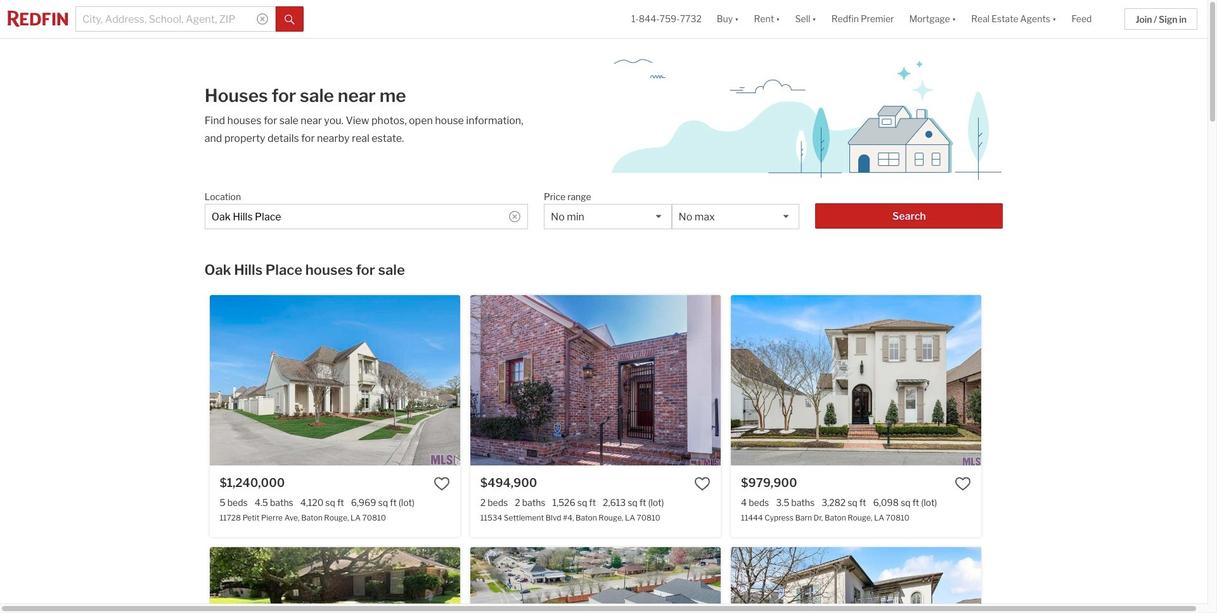 Task type: describe. For each thing, give the bounding box(es) containing it.
favorite button image
[[694, 476, 711, 492]]

2 photo of 11668 settlement blvd, baton rouge, la 70810 image from the left
[[721, 548, 971, 614]]

1 favorite button checkbox from the left
[[434, 476, 450, 492]]

2 photo of 11444 cypress barn dr, baton rouge, la 70810 image from the left
[[981, 295, 1217, 466]]

City, Address, School, Agent, ZIP search field
[[205, 204, 528, 230]]

search input image for city, address, school, agent, zip search field
[[509, 211, 520, 223]]

search input image for city, address, school, agent, zip search box
[[257, 13, 268, 25]]

1 photo of 11444 cypress barn dr, baton rouge, la 70810 image from the left
[[731, 295, 982, 466]]

favorite button image for 1st favorite button checkbox from right
[[955, 476, 971, 492]]

favorite button image for 1st favorite button checkbox
[[434, 476, 450, 492]]

1 photo of 11728 petit pierre ave, baton rouge, la 70810 image from the left
[[210, 295, 460, 466]]

2 photo of 11534 settlement blvd #4, baton rouge, la 70810 image from the left
[[721, 295, 971, 466]]

1 photo of 11668 settlement blvd, baton rouge, la 70810 image from the left
[[470, 548, 721, 614]]



Task type: locate. For each thing, give the bounding box(es) containing it.
2 photo of 1322 barkley dr, baton rouge, la 70810 image from the left
[[460, 548, 711, 614]]

photo of 1322 barkley dr, baton rouge, la 70810 image
[[210, 548, 460, 614], [460, 548, 711, 614]]

favorite button image
[[434, 476, 450, 492], [955, 476, 971, 492]]

search input image
[[257, 13, 268, 25], [509, 211, 520, 223]]

3 favorite button checkbox from the left
[[955, 476, 971, 492]]

2 photo of 12261 myers park ave, baton rouge, la 70810 image from the left
[[981, 548, 1217, 614]]

photo of 11534 settlement blvd #4, baton rouge, la 70810 image
[[470, 295, 721, 466], [721, 295, 971, 466]]

1 vertical spatial search input image
[[509, 211, 520, 223]]

0 vertical spatial search input image
[[257, 13, 268, 25]]

photo of 11444 cypress barn dr, baton rouge, la 70810 image
[[731, 295, 982, 466], [981, 295, 1217, 466]]

0 horizontal spatial favorite button checkbox
[[434, 476, 450, 492]]

1 photo of 12261 myers park ave, baton rouge, la 70810 image from the left
[[731, 548, 982, 614]]

City, Address, School, Agent, ZIP search field
[[75, 6, 276, 32]]

1 horizontal spatial favorite button checkbox
[[694, 476, 711, 492]]

2 favorite button checkbox from the left
[[694, 476, 711, 492]]

0 horizontal spatial favorite button image
[[434, 476, 450, 492]]

0 horizontal spatial search input image
[[257, 13, 268, 25]]

favorite button checkbox
[[434, 476, 450, 492], [694, 476, 711, 492], [955, 476, 971, 492]]

1 photo of 11534 settlement blvd #4, baton rouge, la 70810 image from the left
[[470, 295, 721, 466]]

photo of 11728 petit pierre ave, baton rouge, la 70810 image
[[210, 295, 460, 466], [460, 295, 711, 466]]

1 horizontal spatial search input image
[[509, 211, 520, 223]]

1 photo of 1322 barkley dr, baton rouge, la 70810 image from the left
[[210, 548, 460, 614]]

1 horizontal spatial favorite button image
[[955, 476, 971, 492]]

submit search image
[[285, 14, 295, 25]]

2 favorite button image from the left
[[955, 476, 971, 492]]

1 favorite button image from the left
[[434, 476, 450, 492]]

2 horizontal spatial favorite button checkbox
[[955, 476, 971, 492]]

photo of 12261 myers park ave, baton rouge, la 70810 image
[[731, 548, 982, 614], [981, 548, 1217, 614]]

2 photo of 11728 petit pierre ave, baton rouge, la 70810 image from the left
[[460, 295, 711, 466]]

photo of 11668 settlement blvd, baton rouge, la 70810 image
[[470, 548, 721, 614], [721, 548, 971, 614]]



Task type: vqa. For each thing, say whether or not it's contained in the screenshot.
the top reviews
no



